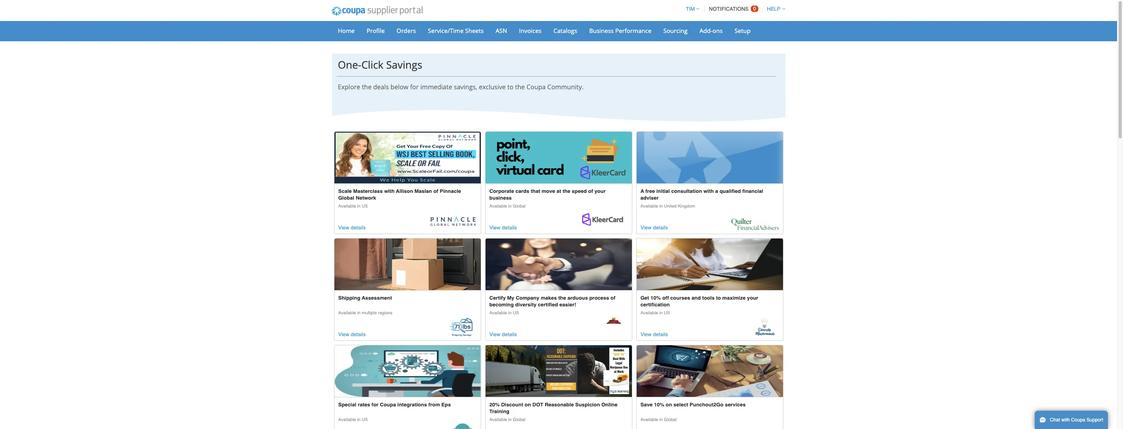Task type: locate. For each thing, give the bounding box(es) containing it.
sourcing link
[[658, 25, 693, 37]]

view details down network
[[338, 225, 366, 231]]

view details button for shipping assessment
[[338, 331, 366, 339]]

details down becoming
[[502, 332, 517, 338]]

1 horizontal spatial with
[[703, 189, 714, 195]]

1 horizontal spatial to
[[716, 295, 721, 301]]

view down available in multiple regions
[[338, 332, 349, 338]]

0 vertical spatial for
[[410, 83, 419, 92]]

view details down united
[[640, 225, 668, 231]]

setup
[[735, 27, 751, 35]]

0 vertical spatial eps image
[[334, 346, 481, 398]]

navigation containing notifications 0
[[682, 1, 785, 17]]

with
[[384, 189, 395, 195], [703, 189, 714, 195], [1061, 418, 1070, 424]]

on for select
[[666, 402, 672, 408]]

details down available in multiple regions
[[351, 332, 366, 338]]

of
[[433, 189, 438, 195], [588, 189, 593, 195], [611, 295, 615, 301]]

view for certify my company makes the arduous process of becoming diversity certified easier!
[[489, 332, 500, 338]]

allison
[[396, 189, 413, 195]]

global
[[338, 195, 354, 201], [513, 204, 525, 209], [513, 418, 525, 423], [664, 418, 677, 423]]

available down special
[[338, 418, 356, 423]]

view details down business
[[489, 225, 517, 231]]

10% for off
[[651, 295, 661, 301]]

in inside the certify my company makes the arduous process of becoming diversity certified easier! available in us
[[508, 311, 512, 316]]

in inside the corporate cards that move at the speed of your business available in global
[[508, 204, 512, 209]]

global down the "discount"
[[513, 418, 525, 423]]

navigation
[[682, 1, 785, 17]]

view down scale
[[338, 225, 349, 231]]

details down certification
[[653, 332, 668, 338]]

service/time sheets link
[[423, 25, 489, 37]]

catalogs
[[553, 27, 577, 35]]

punchout2go image
[[636, 346, 783, 398]]

pinnacle global network image
[[334, 132, 481, 184], [429, 217, 477, 231]]

quilter financial advisers image
[[636, 132, 783, 184], [731, 218, 779, 231]]

view details down becoming
[[489, 332, 517, 338]]

us down rates at left bottom
[[362, 418, 368, 423]]

in inside get 10% off courses and tools to maximize your certification available in us
[[659, 311, 663, 316]]

for right rates at left bottom
[[372, 402, 378, 408]]

details for certify my company makes the arduous process of becoming diversity certified easier!
[[502, 332, 517, 338]]

available down adviser
[[640, 204, 658, 209]]

the inside the corporate cards that move at the speed of your business available in global
[[563, 189, 570, 195]]

coupa supplier portal image
[[326, 1, 428, 21]]

view details button for certify my company makes the arduous process of becoming diversity certified easier!
[[489, 331, 517, 339]]

global down cards
[[513, 204, 525, 209]]

with left a
[[703, 189, 714, 195]]

savings,
[[454, 83, 477, 92]]

of inside scale masterclass with allison maslan of pinnacle global network available in us
[[433, 189, 438, 195]]

business performance link
[[584, 25, 657, 37]]

us inside scale masterclass with allison maslan of pinnacle global network available in us
[[362, 204, 368, 209]]

certify my company image down process
[[605, 318, 622, 337]]

details down network
[[351, 225, 366, 231]]

your right speed
[[594, 189, 606, 195]]

easier!
[[559, 302, 576, 308]]

view details button down becoming
[[489, 331, 517, 339]]

performance
[[615, 27, 651, 35]]

profile link
[[361, 25, 390, 37]]

certify my company image
[[485, 239, 632, 291], [605, 318, 622, 337]]

your for get 10% off courses and tools to maximize your certification
[[747, 295, 758, 301]]

available down save
[[640, 418, 658, 423]]

in down business
[[508, 204, 512, 209]]

quilter financial advisers image down the financial
[[731, 218, 779, 231]]

0 vertical spatial 10%
[[651, 295, 661, 301]]

global down select
[[664, 418, 677, 423]]

coupa left community.
[[526, 83, 546, 92]]

us down certification
[[664, 311, 670, 316]]

1 vertical spatial for
[[372, 402, 378, 408]]

2 horizontal spatial of
[[611, 295, 615, 301]]

us down diversity at the left bottom of page
[[513, 311, 519, 316]]

cards
[[515, 189, 529, 195]]

global inside scale masterclass with allison maslan of pinnacle global network available in us
[[338, 195, 354, 201]]

coupa inside button
[[1071, 418, 1085, 424]]

move
[[542, 189, 555, 195]]

view
[[338, 225, 349, 231], [489, 225, 500, 231], [640, 225, 652, 231], [338, 332, 349, 338], [489, 332, 500, 338], [640, 332, 652, 338]]

from
[[428, 402, 440, 408]]

available down becoming
[[489, 311, 507, 316]]

view details button for a free initial consultation with a qualified financial adviser
[[640, 224, 668, 232]]

maximize
[[722, 295, 746, 301]]

orders link
[[391, 25, 421, 37]]

quilter financial advisers image up a
[[636, 132, 783, 184]]

on left dot at bottom
[[525, 402, 531, 408]]

1 horizontal spatial on
[[666, 402, 672, 408]]

10% right save
[[654, 402, 664, 408]]

the left the deals on the left top
[[362, 83, 372, 92]]

view details button down available in multiple regions
[[338, 331, 366, 339]]

1 vertical spatial your
[[747, 295, 758, 301]]

eps image
[[334, 346, 481, 398], [444, 424, 477, 430]]

details down united
[[653, 225, 668, 231]]

kleercard image
[[485, 132, 632, 184], [580, 213, 628, 231]]

arduous
[[567, 295, 588, 301]]

1 vertical spatial 71lbs image
[[447, 318, 477, 337]]

with right chat
[[1061, 418, 1070, 424]]

view details for get 10% off courses and tools to maximize your certification
[[640, 332, 668, 338]]

off
[[662, 295, 669, 301]]

view details button down certification
[[640, 331, 668, 339]]

available inside scale masterclass with allison maslan of pinnacle global network available in us
[[338, 204, 356, 209]]

immediate
[[420, 83, 452, 92]]

myca learning image
[[485, 346, 632, 398]]

maslan
[[414, 189, 432, 195]]

in left united
[[659, 204, 663, 209]]

with left allison
[[384, 189, 395, 195]]

in down 'training'
[[508, 418, 512, 423]]

the right exclusive
[[515, 83, 525, 92]]

view down adviser
[[640, 225, 652, 231]]

to right tools
[[716, 295, 721, 301]]

1 on from the left
[[525, 402, 531, 408]]

details for get 10% off courses and tools to maximize your certification
[[653, 332, 668, 338]]

in left the multiple
[[357, 311, 361, 316]]

help
[[767, 6, 780, 12]]

on inside 20% discount on dot reasonable suspicion online training available in global
[[525, 402, 531, 408]]

view details down available in multiple regions
[[338, 332, 366, 338]]

in down certification
[[659, 311, 663, 316]]

of right the maslan
[[433, 189, 438, 195]]

on for dot
[[525, 402, 531, 408]]

home
[[338, 27, 355, 35]]

one-
[[338, 58, 361, 72]]

10% inside get 10% off courses and tools to maximize your certification available in us
[[651, 295, 661, 301]]

10% up certification
[[651, 295, 661, 301]]

tim link
[[682, 6, 700, 12]]

global down scale
[[338, 195, 354, 201]]

your for corporate cards that move at the speed of your business
[[594, 189, 606, 195]]

view details button down network
[[338, 224, 366, 232]]

view details for corporate cards that move at the speed of your business
[[489, 225, 517, 231]]

1 horizontal spatial your
[[747, 295, 758, 301]]

to right exclusive
[[507, 83, 513, 92]]

your inside get 10% off courses and tools to maximize your certification available in us
[[747, 295, 758, 301]]

regions
[[378, 311, 392, 316]]

us
[[362, 204, 368, 209], [513, 311, 519, 316], [664, 311, 670, 316], [362, 418, 368, 423]]

your inside the corporate cards that move at the speed of your business available in global
[[594, 189, 606, 195]]

0 horizontal spatial for
[[372, 402, 378, 408]]

available down business
[[489, 204, 507, 209]]

in inside 20% discount on dot reasonable suspicion online training available in global
[[508, 418, 512, 423]]

0 vertical spatial 71lbs image
[[334, 239, 481, 291]]

available down scale
[[338, 204, 356, 209]]

in
[[357, 204, 361, 209], [508, 204, 512, 209], [659, 204, 663, 209], [357, 311, 361, 316], [508, 311, 512, 316], [659, 311, 663, 316], [357, 418, 361, 423], [508, 418, 512, 423], [659, 418, 663, 423]]

1 horizontal spatial for
[[410, 83, 419, 92]]

1 horizontal spatial coupa
[[526, 83, 546, 92]]

explore the deals below for immediate savings, exclusive to the coupa community.
[[338, 83, 584, 92]]

service/time
[[428, 27, 464, 35]]

us down network
[[362, 204, 368, 209]]

2 horizontal spatial coupa
[[1071, 418, 1085, 424]]

available down certification
[[640, 311, 658, 316]]

on left select
[[666, 402, 672, 408]]

shipping
[[338, 295, 360, 301]]

sheets
[[465, 27, 484, 35]]

0 horizontal spatial to
[[507, 83, 513, 92]]

scale masterclass with allison maslan of pinnacle global network available in us
[[338, 189, 461, 209]]

1 vertical spatial 10%
[[654, 402, 664, 408]]

0 horizontal spatial coupa
[[380, 402, 396, 408]]

1 horizontal spatial of
[[588, 189, 593, 195]]

available down 'training'
[[489, 418, 507, 423]]

2 on from the left
[[666, 402, 672, 408]]

coupa right rates at left bottom
[[380, 402, 396, 408]]

1 vertical spatial to
[[716, 295, 721, 301]]

0 horizontal spatial of
[[433, 189, 438, 195]]

details down business
[[502, 225, 517, 231]]

setup link
[[729, 25, 756, 37]]

with inside scale masterclass with allison maslan of pinnacle global network available in us
[[384, 189, 395, 195]]

20% discount on dot reasonable suspicion online training available in global
[[489, 402, 617, 423]]

the right at
[[563, 189, 570, 195]]

the
[[362, 83, 372, 92], [515, 83, 525, 92], [563, 189, 570, 195], [558, 295, 566, 301]]

10%
[[651, 295, 661, 301], [654, 402, 664, 408]]

certify my company image up makes
[[485, 239, 632, 291]]

your right maximize
[[747, 295, 758, 301]]

eps image down 'eps'
[[444, 424, 477, 430]]

your
[[594, 189, 606, 195], [747, 295, 758, 301]]

profile
[[367, 27, 385, 35]]

0 vertical spatial quilter financial advisers image
[[636, 132, 783, 184]]

pinnacle global network image down pinnacle
[[429, 217, 477, 231]]

certify my company makes the arduous process of becoming diversity certified easier! available in us
[[489, 295, 615, 316]]

view details for certify my company makes the arduous process of becoming diversity certified easier!
[[489, 332, 517, 338]]

notifications
[[709, 6, 749, 12]]

to inside get 10% off courses and tools to maximize your certification available in us
[[716, 295, 721, 301]]

in down network
[[357, 204, 361, 209]]

click
[[361, 58, 383, 72]]

in down becoming
[[508, 311, 512, 316]]

scale
[[338, 189, 352, 195]]

2 horizontal spatial with
[[1061, 418, 1070, 424]]

eps
[[441, 402, 451, 408]]

exclusive
[[479, 83, 506, 92]]

view down certification
[[640, 332, 652, 338]]

view details button down business
[[489, 224, 517, 232]]

in inside scale masterclass with allison maslan of pinnacle global network available in us
[[357, 204, 361, 209]]

rates
[[358, 402, 370, 408]]

coupa left support
[[1071, 418, 1085, 424]]

that
[[531, 189, 540, 195]]

special
[[338, 402, 356, 408]]

of inside the corporate cards that move at the speed of your business available in global
[[588, 189, 593, 195]]

business
[[489, 195, 512, 201]]

1 vertical spatial certify my company image
[[605, 318, 622, 337]]

71lbs image
[[334, 239, 481, 291], [447, 318, 477, 337]]

view down becoming
[[489, 332, 500, 338]]

of for corporate cards that move at the speed of your business
[[588, 189, 593, 195]]

view for shipping assessment
[[338, 332, 349, 338]]

of right speed
[[588, 189, 593, 195]]

integrations
[[397, 402, 427, 408]]

the up 'easier!'
[[558, 295, 566, 301]]

catalogs link
[[548, 25, 582, 37]]

pinnacle global network image up allison
[[334, 132, 481, 184]]

kleercard image up at
[[485, 132, 632, 184]]

assessment
[[362, 295, 392, 301]]

the inside the certify my company makes the arduous process of becoming diversity certified easier! available in us
[[558, 295, 566, 301]]

0 horizontal spatial on
[[525, 402, 531, 408]]

chat with coupa support
[[1050, 418, 1103, 424]]

1 vertical spatial coupa
[[380, 402, 396, 408]]

of right process
[[611, 295, 615, 301]]

view details button for get 10% off courses and tools to maximize your certification
[[640, 331, 668, 339]]

view details button down united
[[640, 224, 668, 232]]

view down business
[[489, 225, 500, 231]]

sourcing
[[663, 27, 688, 35]]

0 vertical spatial your
[[594, 189, 606, 195]]

0 horizontal spatial with
[[384, 189, 395, 195]]

kleercard image down speed
[[580, 213, 628, 231]]

orders
[[397, 27, 416, 35]]

1 vertical spatial pinnacle global network image
[[429, 217, 477, 231]]

view details down certification
[[640, 332, 668, 338]]

us inside the certify my company makes the arduous process of becoming diversity certified easier! available in us
[[513, 311, 519, 316]]

with inside chat with coupa support button
[[1061, 418, 1070, 424]]

0 horizontal spatial your
[[594, 189, 606, 195]]

20%
[[489, 402, 500, 408]]

1 vertical spatial eps image
[[444, 424, 477, 430]]

2 vertical spatial coupa
[[1071, 418, 1085, 424]]

for right below
[[410, 83, 419, 92]]

0 vertical spatial coupa
[[526, 83, 546, 92]]

details for a free initial consultation with a qualified financial adviser
[[653, 225, 668, 231]]

of inside the certify my company makes the arduous process of becoming diversity certified easier! available in us
[[611, 295, 615, 301]]

view details
[[338, 225, 366, 231], [489, 225, 517, 231], [640, 225, 668, 231], [338, 332, 366, 338], [489, 332, 517, 338], [640, 332, 668, 338]]

eps image up 'integrations'
[[334, 346, 481, 398]]

diversity masterminds image
[[636, 239, 783, 291], [755, 318, 775, 337]]

company
[[516, 295, 539, 301]]



Task type: vqa. For each thing, say whether or not it's contained in the screenshot.
'SETUP'
yes



Task type: describe. For each thing, give the bounding box(es) containing it.
and
[[692, 295, 701, 301]]

with inside a free initial consultation with a qualified financial adviser available in united kingdom
[[703, 189, 714, 195]]

punchout2go
[[690, 402, 723, 408]]

support
[[1087, 418, 1103, 424]]

diversity
[[515, 302, 536, 308]]

details for scale masterclass with allison maslan of pinnacle global network
[[351, 225, 366, 231]]

business
[[589, 27, 614, 35]]

global inside 20% discount on dot reasonable suspicion online training available in global
[[513, 418, 525, 423]]

shipping assessment
[[338, 295, 392, 301]]

masterclass
[[353, 189, 383, 195]]

financial
[[742, 189, 763, 195]]

available inside 20% discount on dot reasonable suspicion online training available in global
[[489, 418, 507, 423]]

savings
[[386, 58, 422, 72]]

consultation
[[671, 189, 702, 195]]

a free initial consultation with a qualified financial adviser available in united kingdom
[[640, 189, 763, 209]]

10% for on
[[654, 402, 664, 408]]

deals
[[373, 83, 389, 92]]

pinnacle
[[440, 189, 461, 195]]

view details for shipping assessment
[[338, 332, 366, 338]]

discount
[[501, 402, 523, 408]]

network
[[356, 195, 376, 201]]

courses
[[670, 295, 690, 301]]

corporate
[[489, 189, 514, 195]]

available in global
[[640, 418, 677, 423]]

in down save 10% on select punchout2go services
[[659, 418, 663, 423]]

adviser
[[640, 195, 659, 201]]

view details for scale masterclass with allison maslan of pinnacle global network
[[338, 225, 366, 231]]

training
[[489, 409, 509, 415]]

0 vertical spatial pinnacle global network image
[[334, 132, 481, 184]]

select
[[673, 402, 688, 408]]

online
[[601, 402, 617, 408]]

free
[[645, 189, 655, 195]]

asn
[[496, 27, 507, 35]]

save 10% on select punchout2go services
[[640, 402, 746, 408]]

add-ons
[[700, 27, 723, 35]]

0 vertical spatial to
[[507, 83, 513, 92]]

community.
[[547, 83, 584, 92]]

view for get 10% off courses and tools to maximize your certification
[[640, 332, 652, 338]]

available inside a free initial consultation with a qualified financial adviser available in united kingdom
[[640, 204, 658, 209]]

dot
[[532, 402, 543, 408]]

my
[[507, 295, 514, 301]]

initial
[[656, 189, 670, 195]]

add-
[[700, 27, 713, 35]]

get 10% off courses and tools to maximize your certification available in us
[[640, 295, 758, 316]]

save
[[640, 402, 653, 408]]

view details for a free initial consultation with a qualified financial adviser
[[640, 225, 668, 231]]

united
[[664, 204, 677, 209]]

us inside get 10% off courses and tools to maximize your certification available in us
[[664, 311, 670, 316]]

available inside the corporate cards that move at the speed of your business available in global
[[489, 204, 507, 209]]

view for corporate cards that move at the speed of your business
[[489, 225, 500, 231]]

reasonable
[[545, 402, 574, 408]]

in down rates at left bottom
[[357, 418, 361, 423]]

1 vertical spatial diversity masterminds image
[[755, 318, 775, 337]]

business performance
[[589, 27, 651, 35]]

in inside a free initial consultation with a qualified financial adviser available in united kingdom
[[659, 204, 663, 209]]

certify
[[489, 295, 506, 301]]

view for scale masterclass with allison maslan of pinnacle global network
[[338, 225, 349, 231]]

help link
[[763, 6, 785, 12]]

a
[[640, 189, 644, 195]]

1 vertical spatial quilter financial advisers image
[[731, 218, 779, 231]]

certification
[[640, 302, 670, 308]]

0 vertical spatial diversity masterminds image
[[636, 239, 783, 291]]

available in multiple regions
[[338, 311, 392, 316]]

available down shipping
[[338, 311, 356, 316]]

details for shipping assessment
[[351, 332, 366, 338]]

get
[[640, 295, 649, 301]]

0 vertical spatial certify my company image
[[485, 239, 632, 291]]

chat
[[1050, 418, 1060, 424]]

0 vertical spatial kleercard image
[[485, 132, 632, 184]]

qualified
[[720, 189, 741, 195]]

chat with coupa support button
[[1035, 412, 1108, 430]]

notifications 0
[[709, 6, 756, 12]]

multiple
[[362, 311, 377, 316]]

1 vertical spatial kleercard image
[[580, 213, 628, 231]]

explore
[[338, 83, 360, 92]]

asn link
[[490, 25, 512, 37]]

services
[[725, 402, 746, 408]]

view details button for corporate cards that move at the speed of your business
[[489, 224, 517, 232]]

service/time sheets
[[428, 27, 484, 35]]

global inside the corporate cards that move at the speed of your business available in global
[[513, 204, 525, 209]]

view details button for scale masterclass with allison maslan of pinnacle global network
[[338, 224, 366, 232]]

at
[[557, 189, 561, 195]]

corporate cards that move at the speed of your business available in global
[[489, 189, 606, 209]]

view for a free initial consultation with a qualified financial adviser
[[640, 225, 652, 231]]

one-click savings
[[338, 58, 422, 72]]

invoices
[[519, 27, 542, 35]]

speed
[[572, 189, 587, 195]]

becoming
[[489, 302, 514, 308]]

available inside the certify my company makes the arduous process of becoming diversity certified easier! available in us
[[489, 311, 507, 316]]

suspicion
[[575, 402, 600, 408]]

makes
[[541, 295, 557, 301]]

0
[[753, 6, 756, 12]]

certified
[[538, 302, 558, 308]]

tools
[[702, 295, 715, 301]]

details for corporate cards that move at the speed of your business
[[502, 225, 517, 231]]

of for certify my company makes the arduous process of becoming diversity certified easier!
[[611, 295, 615, 301]]

process
[[589, 295, 609, 301]]

home link
[[333, 25, 360, 37]]

kingdom
[[678, 204, 695, 209]]

available inside get 10% off courses and tools to maximize your certification available in us
[[640, 311, 658, 316]]



